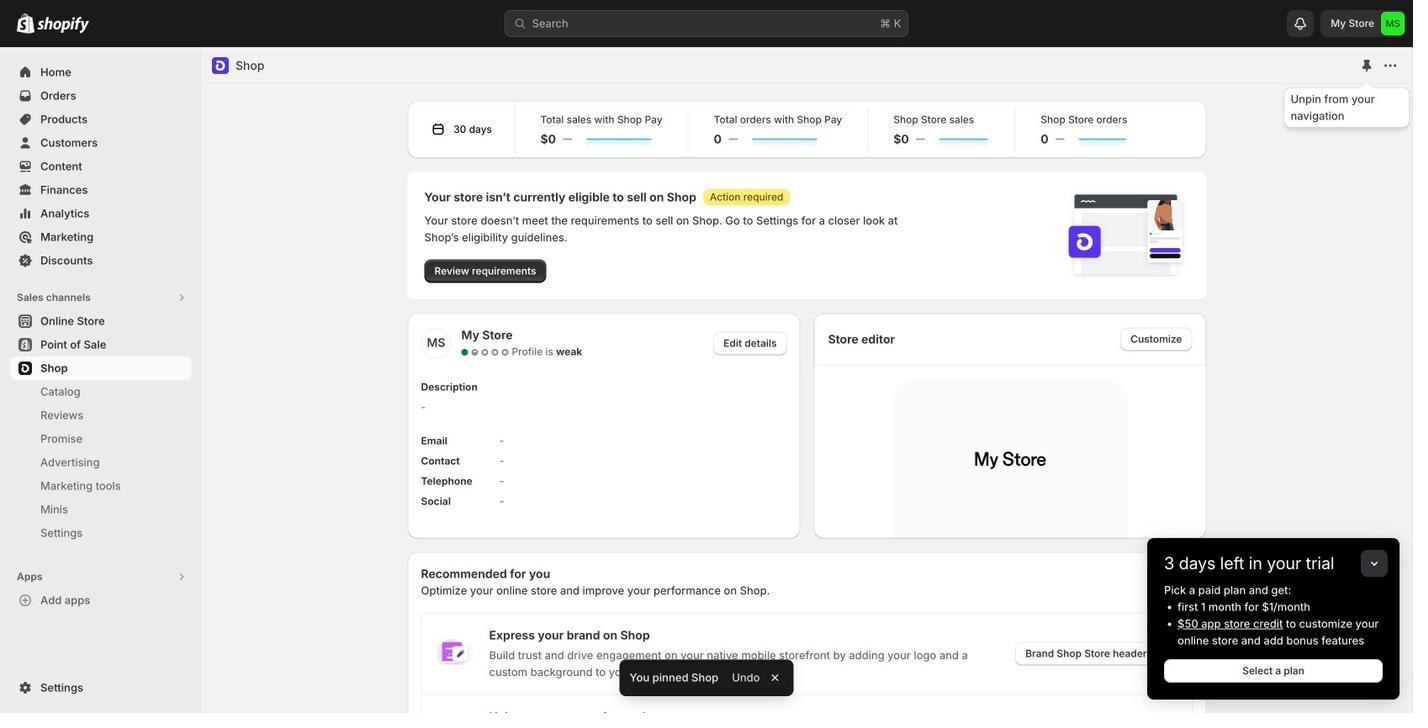 Task type: locate. For each thing, give the bounding box(es) containing it.
my store image
[[1381, 12, 1405, 35]]

fullscreen dialog
[[202, 47, 1412, 713]]



Task type: vqa. For each thing, say whether or not it's contained in the screenshot.
Avatar with initials A L on the bottom of page
no



Task type: describe. For each thing, give the bounding box(es) containing it.
shopify image
[[17, 13, 34, 33]]

shopify image
[[37, 17, 89, 33]]

icon for shop image
[[212, 57, 229, 74]]



